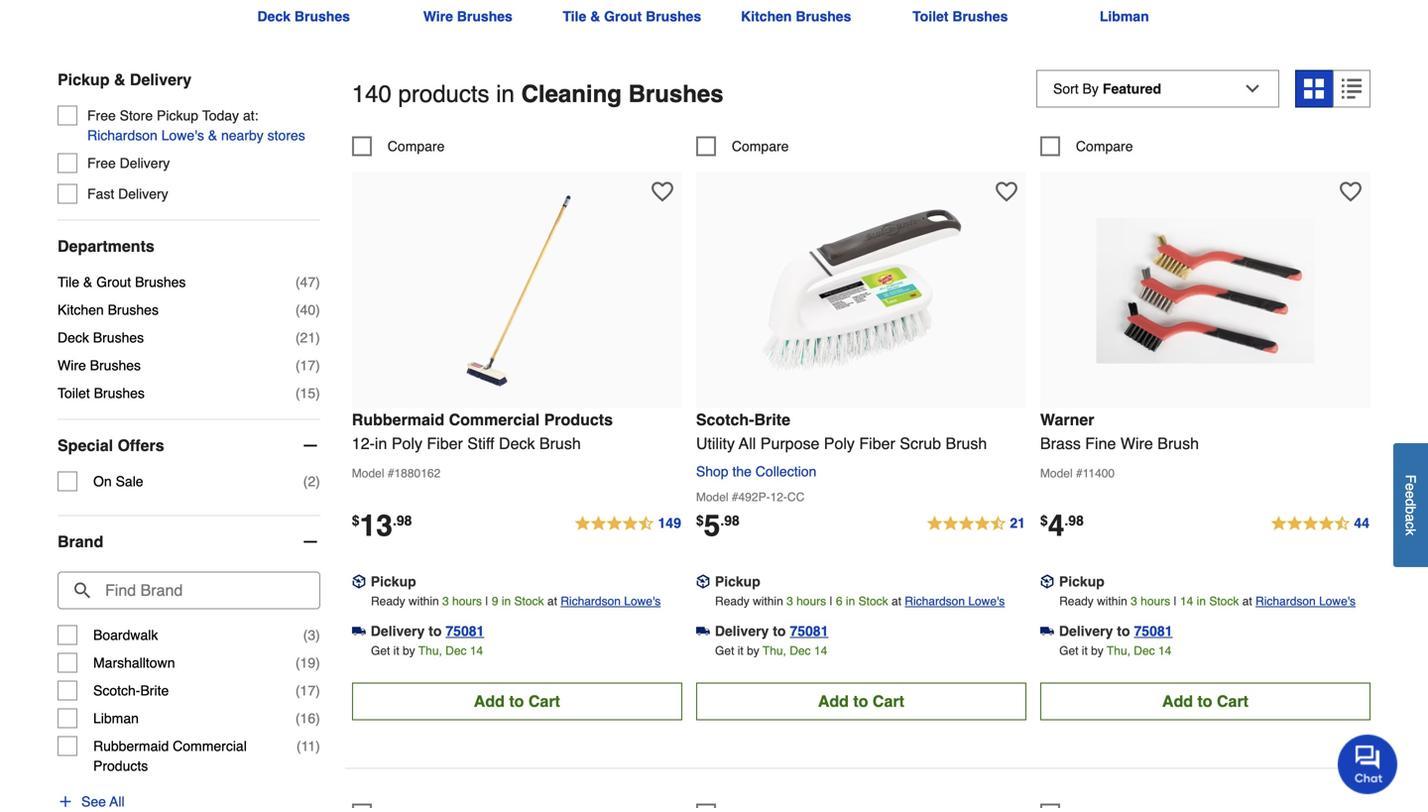 Task type: locate. For each thing, give the bounding box(es) containing it.
libman
[[1100, 9, 1149, 24], [93, 711, 139, 727]]

model
[[352, 467, 384, 481], [1040, 467, 1073, 481], [696, 490, 729, 504]]

0 horizontal spatial compare
[[388, 138, 445, 154]]

1 add from the left
[[474, 692, 505, 711]]

0 horizontal spatial products
[[93, 758, 148, 774]]

75081 button down ready within 3 hours | 14 in stock at richardson lowe's
[[1134, 621, 1173, 641]]

1 vertical spatial ( 17 )
[[295, 683, 320, 699]]

model left 1880162
[[352, 467, 384, 481]]

17
[[300, 358, 316, 374], [300, 683, 316, 699]]

2 horizontal spatial $
[[1040, 513, 1048, 529]]

kitchen brushes link
[[714, 0, 878, 26]]

1 horizontal spatial add to cart button
[[696, 683, 1027, 721]]

.98 inside $ 4 .98
[[1065, 513, 1084, 529]]

75081 down ready within 3 hours | 6 in stock at richardson lowe's
[[790, 623, 829, 639]]

4.5 stars image containing 149
[[574, 512, 682, 536]]

1 ( 17 ) from the top
[[295, 358, 320, 374]]

0 vertical spatial rubbermaid
[[352, 411, 445, 429]]

1 get it by thu, dec 14 from the left
[[371, 644, 483, 658]]

( for marshalltown
[[295, 655, 300, 671]]

( 17 ) for brite
[[295, 683, 320, 699]]

at for 6
[[892, 595, 902, 608]]

6
[[836, 595, 843, 608]]

1 horizontal spatial commercial
[[449, 411, 540, 429]]

free up fast
[[87, 155, 116, 171]]

( for on sale
[[303, 474, 308, 490]]

0 horizontal spatial 4.5 stars image
[[574, 512, 682, 536]]

model for 12-in poly fiber stiff deck brush
[[352, 467, 384, 481]]

#
[[388, 467, 394, 481], [1076, 467, 1083, 481], [732, 490, 739, 504]]

scotch-brite utility all purpose poly fiber scrub brush image
[[752, 182, 970, 400]]

commercial left "11"
[[173, 739, 247, 754]]

0 vertical spatial grout
[[604, 9, 642, 24]]

0 vertical spatial wire brushes
[[423, 9, 513, 24]]

tile up cleaning
[[563, 9, 586, 24]]

1 horizontal spatial poly
[[824, 434, 855, 453]]

scotch- for scotch-brite utility all purpose poly fiber scrub brush
[[696, 411, 754, 429]]

delivery to 75081
[[371, 623, 484, 639], [715, 623, 829, 639], [1059, 623, 1173, 639]]

lowe's for ready within 3 hours | 9 in stock at richardson lowe's
[[624, 595, 661, 608]]

( 11 )
[[296, 739, 320, 754]]

1 delivery to 75081 from the left
[[371, 623, 484, 639]]

2 horizontal spatial within
[[1097, 595, 1128, 608]]

add to cart for second the "add to cart" button from the right
[[818, 692, 905, 711]]

3 stock from the left
[[1209, 595, 1239, 608]]

minus image up ( 2 )
[[300, 436, 320, 456]]

75081 button for 9
[[446, 621, 484, 641]]

2 minus image from the top
[[300, 532, 320, 552]]

richardson lowe's button down 21 button
[[905, 592, 1005, 611]]

1 e from the top
[[1403, 483, 1419, 491]]

richardson down store
[[87, 128, 158, 143]]

2 | from the left
[[830, 595, 833, 608]]

1 horizontal spatial add
[[818, 692, 849, 711]]

5014448999 element
[[1040, 804, 1133, 808]]

# for wire
[[1076, 467, 1083, 481]]

toilet
[[913, 9, 949, 24], [58, 385, 90, 401]]

2 compare from the left
[[732, 138, 789, 154]]

2 truck filled image from the left
[[696, 625, 710, 638]]

lowe's for ready within 3 hours | 6 in stock at richardson lowe's
[[968, 595, 1005, 608]]

0 horizontal spatial commercial
[[173, 739, 247, 754]]

brush right the scrub
[[946, 434, 987, 453]]

12- down "collection"
[[770, 490, 787, 504]]

17 up the '15'
[[300, 358, 316, 374]]

1 dec from the left
[[446, 644, 467, 658]]

0 horizontal spatial richardson lowe's button
[[561, 592, 661, 611]]

0 vertical spatial free
[[87, 108, 116, 124]]

2 delivery to 75081 from the left
[[715, 623, 829, 639]]

1 75081 from the left
[[446, 623, 484, 639]]

5001939359 element
[[1040, 136, 1133, 156]]

1 horizontal spatial deck
[[257, 9, 291, 24]]

2 fiber from the left
[[859, 434, 895, 453]]

1 vertical spatial toilet
[[58, 385, 90, 401]]

truck filled image for ready within 3 hours | 6 in stock at richardson lowe's
[[696, 625, 710, 638]]

3 delivery to 75081 from the left
[[1059, 623, 1173, 639]]

.98 down model # 492p-12-cc
[[720, 513, 740, 529]]

1 richardson lowe's button from the left
[[561, 592, 661, 611]]

cart
[[529, 692, 560, 711], [873, 692, 905, 711], [1217, 692, 1249, 711]]

1 | from the left
[[485, 595, 489, 608]]

2 add to cart from the left
[[818, 692, 905, 711]]

1 horizontal spatial #
[[732, 490, 739, 504]]

&
[[590, 9, 600, 24], [114, 71, 125, 89], [208, 128, 217, 143], [83, 274, 93, 290]]

2 ) from the top
[[316, 302, 320, 318]]

deck brushes
[[257, 9, 350, 24], [58, 330, 144, 346]]

lowe's
[[161, 128, 204, 143], [624, 595, 661, 608], [968, 595, 1005, 608], [1319, 595, 1356, 608]]

Find Brand text field
[[58, 572, 320, 610]]

0 horizontal spatial libman
[[93, 711, 139, 727]]

0 vertical spatial brite
[[754, 411, 791, 429]]

tile & grout brushes up cleaning
[[563, 9, 701, 24]]

delivery to 75081 down ready within 3 hours | 6 in stock at richardson lowe's
[[715, 623, 829, 639]]

3 truck filled image from the left
[[1040, 625, 1054, 638]]

3 by from the left
[[1091, 644, 1104, 658]]

1 horizontal spatial within
[[753, 595, 783, 608]]

3 at from the left
[[1243, 595, 1252, 608]]

tile
[[563, 9, 586, 24], [58, 274, 79, 290]]

1 free from the top
[[87, 108, 116, 124]]

tile & grout brushes down the departments
[[58, 274, 186, 290]]

3 get from the left
[[1059, 644, 1079, 658]]

pickup image down 5
[[696, 575, 710, 589]]

44 button
[[1270, 512, 1371, 536]]

(
[[295, 274, 300, 290], [295, 302, 300, 318], [295, 330, 300, 346], [295, 358, 300, 374], [295, 385, 300, 401], [303, 474, 308, 490], [303, 628, 308, 643], [295, 655, 300, 671], [295, 683, 300, 699], [295, 711, 300, 727], [296, 739, 301, 754]]

1 .98 from the left
[[393, 513, 412, 529]]

| for 14
[[1174, 595, 1177, 608]]

richardson for ready within 3 hours | 6 in stock at richardson lowe's
[[905, 595, 965, 608]]

7 ) from the top
[[316, 628, 320, 643]]

it for ready within 3 hours | 14 in stock at richardson lowe's
[[1082, 644, 1088, 658]]

minus image
[[300, 436, 320, 456], [300, 532, 320, 552]]

2 .98 from the left
[[720, 513, 740, 529]]

1 horizontal spatial $
[[696, 513, 704, 529]]

1 vertical spatial 21
[[1010, 515, 1026, 531]]

& down today
[[208, 128, 217, 143]]

17 for wire brushes
[[300, 358, 316, 374]]

75081 button down ready within 3 hours | 9 in stock at richardson lowe's
[[446, 621, 484, 641]]

at for 14
[[1243, 595, 1252, 608]]

12- for cc
[[770, 490, 787, 504]]

) for deck brushes
[[316, 330, 320, 346]]

rubbermaid down scotch-brite
[[93, 739, 169, 754]]

$ inside the $ 13 .98
[[352, 513, 360, 529]]

2 horizontal spatial richardson lowe's button
[[1256, 592, 1356, 611]]

brite down marshalltown
[[140, 683, 169, 699]]

12- up model # 1880162
[[352, 434, 375, 453]]

2 hours from the left
[[797, 595, 826, 608]]

1 it from the left
[[393, 644, 399, 658]]

2 horizontal spatial get it by thu, dec 14
[[1059, 644, 1172, 658]]

# for 12-
[[388, 467, 394, 481]]

richardson inside button
[[87, 128, 158, 143]]

3 .98 from the left
[[1065, 513, 1084, 529]]

products inside rubbermaid commercial products
[[93, 758, 148, 774]]

libman link
[[1042, 0, 1207, 26]]

& up cleaning
[[590, 9, 600, 24]]

brush
[[539, 434, 581, 453], [946, 434, 987, 453], [1158, 434, 1199, 453]]

wire up special
[[58, 358, 86, 374]]

toilet brushes link
[[878, 0, 1042, 26]]

brushes
[[294, 9, 350, 24], [457, 9, 513, 24], [646, 9, 701, 24], [796, 9, 851, 24], [953, 9, 1008, 24], [628, 80, 724, 108], [135, 274, 186, 290], [108, 302, 159, 318], [93, 330, 144, 346], [90, 358, 141, 374], [94, 385, 145, 401]]

e up d
[[1403, 483, 1419, 491]]

tile & grout brushes
[[563, 9, 701, 24], [58, 274, 186, 290]]

fiber left the scrub
[[859, 434, 895, 453]]

2 $ from the left
[[696, 513, 704, 529]]

.98 inside the $ 13 .98
[[393, 513, 412, 529]]

0 horizontal spatial cart
[[529, 692, 560, 711]]

1 horizontal spatial fiber
[[859, 434, 895, 453]]

2 ready from the left
[[715, 595, 750, 608]]

1 horizontal spatial brite
[[754, 411, 791, 429]]

grout down the departments
[[96, 274, 131, 290]]

wire right fine
[[1121, 434, 1153, 453]]

lowe's for ready within 3 hours | 14 in stock at richardson lowe's
[[1319, 595, 1356, 608]]

d
[[1403, 499, 1419, 506]]

dec down ready within 3 hours | 14 in stock at richardson lowe's
[[1134, 644, 1155, 658]]

commercial inside the rubbermaid commercial products 12-in poly fiber stiff deck brush
[[449, 411, 540, 429]]

richardson lowe's button for ready within 3 hours | 14 in stock at richardson lowe's
[[1256, 592, 1356, 611]]

21
[[300, 330, 316, 346], [1010, 515, 1026, 531]]

2 ( 17 ) from the top
[[295, 683, 320, 699]]

truck filled image for ready within 3 hours | 14 in stock at richardson lowe's
[[1040, 625, 1054, 638]]

1 horizontal spatial kitchen
[[741, 9, 792, 24]]

delivery to 75081 down ready within 3 hours | 14 in stock at richardson lowe's
[[1059, 623, 1173, 639]]

1 horizontal spatial pickup image
[[696, 575, 710, 589]]

75081 down ready within 3 hours | 14 in stock at richardson lowe's
[[1134, 623, 1173, 639]]

75081 button down ready within 3 hours | 6 in stock at richardson lowe's
[[790, 621, 829, 641]]

0 vertical spatial deck brushes
[[257, 9, 350, 24]]

departments element
[[58, 237, 320, 257]]

deck inside the rubbermaid commercial products 12-in poly fiber stiff deck brush
[[499, 434, 535, 453]]

1 horizontal spatial libman
[[1100, 9, 1149, 24]]

3 compare from the left
[[1076, 138, 1133, 154]]

0 horizontal spatial wire brushes
[[58, 358, 141, 374]]

0 horizontal spatial kitchen
[[58, 302, 104, 318]]

ready down $ 4 .98
[[1059, 595, 1094, 608]]

2
[[308, 474, 316, 490]]

lowe's down 149 button
[[624, 595, 661, 608]]

|
[[485, 595, 489, 608], [830, 595, 833, 608], [1174, 595, 1177, 608]]

get for ready within 3 hours | 14 in stock at richardson lowe's
[[1059, 644, 1079, 658]]

fiber inside the rubbermaid commercial products 12-in poly fiber stiff deck brush
[[427, 434, 463, 453]]

ready within 3 hours | 6 in stock at richardson lowe's
[[715, 595, 1005, 608]]

rubbermaid for rubbermaid commercial products 12-in poly fiber stiff deck brush
[[352, 411, 445, 429]]

2 horizontal spatial |
[[1174, 595, 1177, 608]]

2 richardson lowe's button from the left
[[905, 592, 1005, 611]]

3 | from the left
[[1174, 595, 1177, 608]]

all
[[739, 434, 756, 453]]

brush right stiff
[[539, 434, 581, 453]]

minus image inside brand button
[[300, 532, 320, 552]]

get
[[371, 644, 390, 658], [715, 644, 734, 658], [1059, 644, 1079, 658]]

1 horizontal spatial toilet brushes
[[913, 9, 1008, 24]]

products for rubbermaid commercial products 12-in poly fiber stiff deck brush
[[544, 411, 613, 429]]

in for ready within 3 hours | 6 in stock at richardson lowe's
[[846, 595, 855, 608]]

0 horizontal spatial deck
[[58, 330, 89, 346]]

richardson for ready within 3 hours | 14 in stock at richardson lowe's
[[1256, 595, 1316, 608]]

wire up products
[[423, 9, 453, 24]]

lowe's inside button
[[161, 128, 204, 143]]

21 down 40
[[300, 330, 316, 346]]

21 left the 4 in the right of the page
[[1010, 515, 1026, 531]]

2 horizontal spatial truck filled image
[[1040, 625, 1054, 638]]

) for on sale
[[316, 474, 320, 490]]

wire
[[423, 9, 453, 24], [58, 358, 86, 374], [1121, 434, 1153, 453]]

0 vertical spatial 21
[[300, 330, 316, 346]]

) for rubbermaid commercial products
[[316, 739, 320, 754]]

model down brass
[[1040, 467, 1073, 481]]

1 horizontal spatial it
[[738, 644, 744, 658]]

richardson down 44 button
[[1256, 595, 1316, 608]]

f
[[1403, 475, 1419, 483]]

2 horizontal spatial compare
[[1076, 138, 1133, 154]]

in for ready within 3 hours | 14 in stock at richardson lowe's
[[1197, 595, 1206, 608]]

5 ) from the top
[[316, 385, 320, 401]]

# down the
[[732, 490, 739, 504]]

add to cart for third the "add to cart" button
[[1162, 692, 1249, 711]]

2 horizontal spatial model
[[1040, 467, 1073, 481]]

poly right the purpose
[[824, 434, 855, 453]]

pickup image for ready within 3 hours | 14 in stock at richardson lowe's
[[1040, 575, 1054, 589]]

3 for 9
[[442, 595, 449, 608]]

0 vertical spatial ( 17 )
[[295, 358, 320, 374]]

2 vertical spatial deck
[[499, 434, 535, 453]]

6 ) from the top
[[316, 474, 320, 490]]

1 vertical spatial tile & grout brushes
[[58, 274, 186, 290]]

12- inside the rubbermaid commercial products 12-in poly fiber stiff deck brush
[[352, 434, 375, 453]]

e up b
[[1403, 491, 1419, 499]]

1 pickup image from the left
[[352, 575, 366, 589]]

fiber
[[427, 434, 463, 453], [859, 434, 895, 453]]

3 cart from the left
[[1217, 692, 1249, 711]]

2 horizontal spatial cart
[[1217, 692, 1249, 711]]

1 at from the left
[[547, 595, 557, 608]]

scotch- down marshalltown
[[93, 683, 140, 699]]

b
[[1403, 506, 1419, 514]]

pickup image for ready within 3 hours | 6 in stock at richardson lowe's
[[696, 575, 710, 589]]

dec
[[446, 644, 467, 658], [790, 644, 811, 658], [1134, 644, 1155, 658]]

add to cart
[[474, 692, 560, 711], [818, 692, 905, 711], [1162, 692, 1249, 711]]

4.5 stars image left the 4 in the right of the page
[[926, 512, 1027, 536]]

1 4.5 stars image from the left
[[574, 512, 682, 536]]

3 4.5 stars image from the left
[[1270, 512, 1371, 536]]

0 horizontal spatial ready
[[371, 595, 405, 608]]

( 17 ) for brushes
[[295, 358, 320, 374]]

free left store
[[87, 108, 116, 124]]

3
[[442, 595, 449, 608], [787, 595, 793, 608], [1131, 595, 1138, 608], [308, 628, 316, 643]]

delivery
[[130, 71, 192, 89], [120, 155, 170, 171], [118, 186, 168, 202], [371, 623, 425, 639], [715, 623, 769, 639], [1059, 623, 1113, 639]]

1 vertical spatial commercial
[[173, 739, 247, 754]]

products for rubbermaid commercial products
[[93, 758, 148, 774]]

1 17 from the top
[[300, 358, 316, 374]]

( 17 ) up the '15'
[[295, 358, 320, 374]]

2 brush from the left
[[946, 434, 987, 453]]

$ inside $ 5 .98
[[696, 513, 704, 529]]

brush inside warner brass fine wire brush
[[1158, 434, 1199, 453]]

1 horizontal spatial thu,
[[763, 644, 786, 658]]

0 horizontal spatial poly
[[392, 434, 422, 453]]

ready down $ 5 .98
[[715, 595, 750, 608]]

75081 down ready within 3 hours | 9 in stock at richardson lowe's
[[446, 623, 484, 639]]

ready for ready within 3 hours | 14 in stock at richardson lowe's
[[1059, 595, 1094, 608]]

12- for in
[[352, 434, 375, 453]]

14 for ready within 3 hours | 6 in stock at richardson lowe's
[[814, 644, 827, 658]]

fast
[[87, 186, 114, 202]]

1 horizontal spatial compare
[[732, 138, 789, 154]]

1 poly from the left
[[392, 434, 422, 453]]

ready down actual price $13.98 'element'
[[371, 595, 405, 608]]

scotch-brite utility all purpose poly fiber scrub brush
[[696, 411, 987, 453]]

0 horizontal spatial add
[[474, 692, 505, 711]]

0 vertical spatial products
[[544, 411, 613, 429]]

scotch- inside scotch-brite utility all purpose poly fiber scrub brush
[[696, 411, 754, 429]]

2 it from the left
[[738, 644, 744, 658]]

dec down ready within 3 hours | 9 in stock at richardson lowe's
[[446, 644, 467, 658]]

brite up the purpose
[[754, 411, 791, 429]]

1 75081 button from the left
[[446, 621, 484, 641]]

1 horizontal spatial brush
[[946, 434, 987, 453]]

2 horizontal spatial hours
[[1141, 595, 1171, 608]]

1000211277 element
[[352, 804, 445, 808]]

2 horizontal spatial 75081
[[1134, 623, 1173, 639]]

rubbermaid inside rubbermaid commercial products
[[93, 739, 169, 754]]

pickup image down the 4 in the right of the page
[[1040, 575, 1054, 589]]

e
[[1403, 483, 1419, 491], [1403, 491, 1419, 499]]

grid view image
[[1304, 79, 1324, 99]]

1 horizontal spatial richardson lowe's button
[[905, 592, 1005, 611]]

get it by thu, dec 14
[[371, 644, 483, 658], [715, 644, 827, 658], [1059, 644, 1172, 658]]

1 hours from the left
[[452, 595, 482, 608]]

2 horizontal spatial add to cart button
[[1040, 683, 1371, 721]]

rubbermaid commercial products 12-in poly fiber stiff deck brush
[[352, 411, 613, 453]]

1 within from the left
[[409, 595, 439, 608]]

dec down ready within 3 hours | 6 in stock at richardson lowe's
[[790, 644, 811, 658]]

richardson lowe's button for ready within 3 hours | 6 in stock at richardson lowe's
[[905, 592, 1005, 611]]

1 horizontal spatial 12-
[[770, 490, 787, 504]]

fiber left stiff
[[427, 434, 463, 453]]

ready for ready within 3 hours | 9 in stock at richardson lowe's
[[371, 595, 405, 608]]

within
[[409, 595, 439, 608], [753, 595, 783, 608], [1097, 595, 1128, 608]]

4.5 stars image containing 21
[[926, 512, 1027, 536]]

1 horizontal spatial hours
[[797, 595, 826, 608]]

poly inside the rubbermaid commercial products 12-in poly fiber stiff deck brush
[[392, 434, 422, 453]]

1 horizontal spatial model
[[696, 490, 729, 504]]

minus image down ( 2 )
[[300, 532, 320, 552]]

$ inside $ 4 .98
[[1040, 513, 1048, 529]]

products inside the rubbermaid commercial products 12-in poly fiber stiff deck brush
[[544, 411, 613, 429]]

3 for 14
[[1131, 595, 1138, 608]]

& up store
[[114, 71, 125, 89]]

2 within from the left
[[753, 595, 783, 608]]

1 horizontal spatial by
[[747, 644, 760, 658]]

4
[[1048, 509, 1065, 543]]

delivery to 75081 down ready within 3 hours | 9 in stock at richardson lowe's
[[371, 623, 484, 639]]

1 by from the left
[[403, 644, 415, 658]]

0 vertical spatial 12-
[[352, 434, 375, 453]]

1 horizontal spatial ready
[[715, 595, 750, 608]]

12-
[[352, 434, 375, 453], [770, 490, 787, 504]]

3 within from the left
[[1097, 595, 1128, 608]]

richardson down 149 button
[[561, 595, 621, 608]]

poly
[[392, 434, 422, 453], [824, 434, 855, 453]]

149
[[658, 515, 681, 531]]

compare for 5014180953 element in the top of the page
[[388, 138, 445, 154]]

lowe's down 44 button
[[1319, 595, 1356, 608]]

compare inside 5002396095 element
[[732, 138, 789, 154]]

3 75081 from the left
[[1134, 623, 1173, 639]]

1 fiber from the left
[[427, 434, 463, 453]]

0 horizontal spatial within
[[409, 595, 439, 608]]

0 vertical spatial deck
[[257, 9, 291, 24]]

10 ) from the top
[[316, 711, 320, 727]]

.98
[[393, 513, 412, 529], [720, 513, 740, 529], [1065, 513, 1084, 529]]

ready within 3 hours | 9 in stock at richardson lowe's
[[371, 595, 661, 608]]

1 horizontal spatial kitchen brushes
[[741, 9, 851, 24]]

4.5 stars image left 5
[[574, 512, 682, 536]]

0 horizontal spatial fiber
[[427, 434, 463, 453]]

1 ready from the left
[[371, 595, 405, 608]]

list view image
[[1342, 79, 1362, 99]]

1 horizontal spatial at
[[892, 595, 902, 608]]

store
[[120, 108, 153, 124]]

pickup for ready within 3 hours | 6 in stock at richardson lowe's
[[715, 574, 761, 590]]

75081 button for 6
[[790, 621, 829, 641]]

9 ) from the top
[[316, 683, 320, 699]]

brush right fine
[[1158, 434, 1199, 453]]

toilet brushes inside toilet brushes link
[[913, 9, 1008, 24]]

0 horizontal spatial toilet
[[58, 385, 90, 401]]

2 75081 from the left
[[790, 623, 829, 639]]

2 stock from the left
[[859, 595, 888, 608]]

40
[[300, 302, 316, 318]]

lowe's down 21 button
[[968, 595, 1005, 608]]

0 horizontal spatial 75081
[[446, 623, 484, 639]]

by for ready within 3 hours | 9 in stock at richardson lowe's
[[403, 644, 415, 658]]

1 stock from the left
[[514, 595, 544, 608]]

richardson down 21 button
[[905, 595, 965, 608]]

0 horizontal spatial kitchen brushes
[[58, 302, 159, 318]]

1 $ from the left
[[352, 513, 360, 529]]

truck filled image
[[352, 625, 366, 638], [696, 625, 710, 638], [1040, 625, 1054, 638]]

) for libman
[[316, 711, 320, 727]]

by for ready within 3 hours | 14 in stock at richardson lowe's
[[1091, 644, 1104, 658]]

21 inside button
[[1010, 515, 1026, 531]]

heart outline image
[[651, 181, 673, 203]]

2 4.5 stars image from the left
[[926, 512, 1027, 536]]

pickup image down 13
[[352, 575, 366, 589]]

0 horizontal spatial |
[[485, 595, 489, 608]]

2 get it by thu, dec 14 from the left
[[715, 644, 827, 658]]

pickup image for ready within 3 hours | 9 in stock at richardson lowe's
[[352, 575, 366, 589]]

) for scotch-brite
[[316, 683, 320, 699]]

3 dec from the left
[[1134, 644, 1155, 658]]

at:
[[243, 108, 258, 124]]

fiber inside scotch-brite utility all purpose poly fiber scrub brush
[[859, 434, 895, 453]]

products
[[544, 411, 613, 429], [93, 758, 148, 774]]

2 horizontal spatial deck
[[499, 434, 535, 453]]

1 vertical spatial products
[[93, 758, 148, 774]]

4 ) from the top
[[316, 358, 320, 374]]

3 75081 button from the left
[[1134, 621, 1173, 641]]

2 at from the left
[[892, 595, 902, 608]]

richardson lowe's button down 44 button
[[1256, 592, 1356, 611]]

11 ) from the top
[[316, 739, 320, 754]]

pickup down $ 4 .98
[[1059, 574, 1105, 590]]

75081 button
[[446, 621, 484, 641], [790, 621, 829, 641], [1134, 621, 1173, 641]]

delivery to 75081 for ready within 3 hours | 14 in stock at richardson lowe's
[[1059, 623, 1173, 639]]

minus image inside special offers button
[[300, 436, 320, 456]]

17 up ( 16 )
[[300, 683, 316, 699]]

1 get from the left
[[371, 644, 390, 658]]

1 minus image from the top
[[300, 436, 320, 456]]

.98 down model # 11400
[[1065, 513, 1084, 529]]

special offers button
[[58, 420, 320, 472]]

2 horizontal spatial 75081 button
[[1134, 621, 1173, 641]]

warner brass fine wire brush image
[[1096, 182, 1315, 400]]

0 vertical spatial minus image
[[300, 436, 320, 456]]

3 ready from the left
[[1059, 595, 1094, 608]]

brite
[[754, 411, 791, 429], [140, 683, 169, 699]]

rubbermaid commercial products 12-in poly fiber stiff deck brush image
[[408, 182, 626, 400]]

shop the collection
[[696, 464, 817, 480]]

0 vertical spatial 17
[[300, 358, 316, 374]]

richardson
[[87, 128, 158, 143], [561, 595, 621, 608], [905, 595, 965, 608], [1256, 595, 1316, 608]]

brite inside scotch-brite utility all purpose poly fiber scrub brush
[[754, 411, 791, 429]]

model down shop
[[696, 490, 729, 504]]

scotch- up utility
[[696, 411, 754, 429]]

poly inside scotch-brite utility all purpose poly fiber scrub brush
[[824, 434, 855, 453]]

3 thu, from the left
[[1107, 644, 1131, 658]]

1 horizontal spatial grout
[[604, 9, 642, 24]]

offers
[[118, 437, 164, 455]]

( 17 ) up ( 16 )
[[295, 683, 320, 699]]

2 dec from the left
[[790, 644, 811, 658]]

4.5 stars image left the c
[[1270, 512, 1371, 536]]

tile down the departments
[[58, 274, 79, 290]]

within for ready within 3 hours | 9 in stock at richardson lowe's
[[409, 595, 439, 608]]

& down the departments
[[83, 274, 93, 290]]

2 pickup image from the left
[[696, 575, 710, 589]]

wire brushes up products
[[423, 9, 513, 24]]

hours for 9
[[452, 595, 482, 608]]

0 horizontal spatial it
[[393, 644, 399, 658]]

14 for ready within 3 hours | 14 in stock at richardson lowe's
[[1158, 644, 1172, 658]]

brand
[[58, 533, 103, 551]]

2 horizontal spatial wire
[[1121, 434, 1153, 453]]

8 ) from the top
[[316, 655, 320, 671]]

0 horizontal spatial 75081 button
[[446, 621, 484, 641]]

1 horizontal spatial stock
[[859, 595, 888, 608]]

richardson lowe's button
[[561, 592, 661, 611], [905, 592, 1005, 611], [1256, 592, 1356, 611]]

2 75081 button from the left
[[790, 621, 829, 641]]

richardson lowe's button down 149 button
[[561, 592, 661, 611]]

# up actual price $13.98 'element'
[[388, 467, 394, 481]]

) for marshalltown
[[316, 655, 320, 671]]

1 thu, from the left
[[418, 644, 442, 658]]

3 hours from the left
[[1141, 595, 1171, 608]]

rubbermaid inside the rubbermaid commercial products 12-in poly fiber stiff deck brush
[[352, 411, 445, 429]]

commercial up stiff
[[449, 411, 540, 429]]

1 truck filled image from the left
[[352, 625, 366, 638]]

heart outline image
[[996, 181, 1018, 203], [1340, 181, 1362, 203]]

rubbermaid
[[352, 411, 445, 429], [93, 739, 169, 754]]

rubbermaid up model # 1880162
[[352, 411, 445, 429]]

4.5 stars image containing 44
[[1270, 512, 1371, 536]]

# down brass
[[1076, 467, 1083, 481]]

4.5 stars image for 13
[[574, 512, 682, 536]]

2 horizontal spatial brush
[[1158, 434, 1199, 453]]

compare inside 5014180953 element
[[388, 138, 445, 154]]

shop the collection link
[[696, 464, 825, 480]]

deck
[[257, 9, 291, 24], [58, 330, 89, 346], [499, 434, 535, 453]]

2 horizontal spatial by
[[1091, 644, 1104, 658]]

.98 inside $ 5 .98
[[720, 513, 740, 529]]

2 17 from the top
[[300, 683, 316, 699]]

pickup up richardson lowe's & nearby stores
[[157, 108, 198, 124]]

pickup image
[[352, 575, 366, 589], [696, 575, 710, 589], [1040, 575, 1054, 589]]

( 21 )
[[295, 330, 320, 346]]

pickup down actual price $13.98 'element'
[[371, 574, 416, 590]]

grout up cleaning
[[604, 9, 642, 24]]

c
[[1403, 522, 1419, 529]]

0 horizontal spatial #
[[388, 467, 394, 481]]

3 add to cart from the left
[[1162, 692, 1249, 711]]

.98 down model # 1880162
[[393, 513, 412, 529]]

2 horizontal spatial pickup image
[[1040, 575, 1054, 589]]

add to cart button
[[352, 683, 682, 721], [696, 683, 1027, 721], [1040, 683, 1371, 721]]

2 by from the left
[[747, 644, 760, 658]]

commercial inside rubbermaid commercial products
[[173, 739, 247, 754]]

wire brushes up special offers
[[58, 358, 141, 374]]

compare inside 5001939359 element
[[1076, 138, 1133, 154]]

products
[[398, 80, 490, 108]]

2 poly from the left
[[824, 434, 855, 453]]

3 for 6
[[787, 595, 793, 608]]

actual price $4.98 element
[[1040, 509, 1084, 543]]

lowe's down free store pickup today at:
[[161, 128, 204, 143]]

pickup for ready within 3 hours | 14 in stock at richardson lowe's
[[1059, 574, 1105, 590]]

19
[[300, 655, 316, 671]]

poly up 1880162
[[392, 434, 422, 453]]

3 it from the left
[[1082, 644, 1088, 658]]

2 free from the top
[[87, 155, 116, 171]]

stock
[[514, 595, 544, 608], [859, 595, 888, 608], [1209, 595, 1239, 608]]

1 horizontal spatial add to cart
[[818, 692, 905, 711]]

add
[[474, 692, 505, 711], [818, 692, 849, 711], [1162, 692, 1193, 711]]

tile & grout brushes link
[[550, 0, 714, 26]]

grout
[[604, 9, 642, 24], [96, 274, 131, 290]]

1 add to cart from the left
[[474, 692, 560, 711]]

2 horizontal spatial #
[[1076, 467, 1083, 481]]

1 horizontal spatial 21
[[1010, 515, 1026, 531]]

pickup
[[58, 71, 110, 89], [157, 108, 198, 124], [371, 574, 416, 590], [715, 574, 761, 590], [1059, 574, 1105, 590]]

free
[[87, 108, 116, 124], [87, 155, 116, 171]]

1 horizontal spatial 75081
[[790, 623, 829, 639]]

3 pickup image from the left
[[1040, 575, 1054, 589]]

4.5 stars image
[[574, 512, 682, 536], [926, 512, 1027, 536], [1270, 512, 1371, 536]]

2 horizontal spatial ready
[[1059, 595, 1094, 608]]

2 horizontal spatial dec
[[1134, 644, 1155, 658]]

pickup down $ 5 .98
[[715, 574, 761, 590]]

1 ) from the top
[[316, 274, 320, 290]]

1 vertical spatial free
[[87, 155, 116, 171]]

3 get it by thu, dec 14 from the left
[[1059, 644, 1172, 658]]



Task type: describe. For each thing, give the bounding box(es) containing it.
2 add to cart button from the left
[[696, 683, 1027, 721]]

( for scotch-brite
[[295, 683, 300, 699]]

stiff
[[467, 434, 495, 453]]

1880162
[[394, 467, 441, 481]]

fine
[[1085, 434, 1116, 453]]

richardson lowe's button for ready within 3 hours | 9 in stock at richardson lowe's
[[561, 592, 661, 611]]

( for tile & grout brushes
[[295, 274, 300, 290]]

( 16 )
[[295, 711, 320, 727]]

f e e d b a c k button
[[1394, 443, 1428, 567]]

( 2 )
[[303, 474, 320, 490]]

model # 492p-12-cc
[[696, 490, 805, 504]]

$ 13 .98
[[352, 509, 412, 543]]

.98 for 5
[[720, 513, 740, 529]]

thu, for ready within 3 hours | 6 in stock at richardson lowe's
[[763, 644, 786, 658]]

stock for 6
[[859, 595, 888, 608]]

fiber for stiff
[[427, 434, 463, 453]]

& inside button
[[208, 128, 217, 143]]

commercial for rubbermaid commercial products 12-in poly fiber stiff deck brush
[[449, 411, 540, 429]]

add to cart for 1st the "add to cart" button from the left
[[474, 692, 560, 711]]

1 heart outline image from the left
[[996, 181, 1018, 203]]

75081 for 14
[[1134, 623, 1173, 639]]

richardson lowe's & nearby stores button
[[87, 126, 305, 145]]

today
[[202, 108, 239, 124]]

1 horizontal spatial wire brushes
[[423, 9, 513, 24]]

140 products in cleaning brushes
[[352, 80, 724, 108]]

2 cart from the left
[[873, 692, 905, 711]]

wire inside warner brass fine wire brush
[[1121, 434, 1153, 453]]

.98 for 13
[[393, 513, 412, 529]]

0 horizontal spatial deck brushes
[[58, 330, 144, 346]]

( for deck brushes
[[295, 330, 300, 346]]

free for free store pickup today at:
[[87, 108, 116, 124]]

0 vertical spatial wire
[[423, 9, 453, 24]]

by for ready within 3 hours | 6 in stock at richardson lowe's
[[747, 644, 760, 658]]

ready within 3 hours | 14 in stock at richardson lowe's
[[1059, 595, 1356, 608]]

$ for 5
[[696, 513, 704, 529]]

11
[[301, 739, 316, 754]]

1 vertical spatial deck
[[58, 330, 89, 346]]

poly for purpose
[[824, 434, 855, 453]]

hours for 14
[[1141, 595, 1171, 608]]

15
[[300, 385, 316, 401]]

( for libman
[[295, 711, 300, 727]]

plus image
[[58, 794, 73, 808]]

| for 6
[[830, 595, 833, 608]]

fast delivery
[[87, 186, 168, 202]]

get it by thu, dec 14 for ready within 3 hours | 14 in stock at richardson lowe's
[[1059, 644, 1172, 658]]

2 add from the left
[[818, 692, 849, 711]]

1 horizontal spatial toilet
[[913, 9, 949, 24]]

) for boardwalk
[[316, 628, 320, 643]]

4.5 stars image for 4
[[1270, 512, 1371, 536]]

brush inside the rubbermaid commercial products 12-in poly fiber stiff deck brush
[[539, 434, 581, 453]]

special
[[58, 437, 113, 455]]

( 3 )
[[303, 628, 320, 643]]

get it by thu, dec 14 for ready within 3 hours | 6 in stock at richardson lowe's
[[715, 644, 827, 658]]

75081 for 6
[[790, 623, 829, 639]]

sale
[[116, 474, 143, 490]]

thu, for ready within 3 hours | 9 in stock at richardson lowe's
[[418, 644, 442, 658]]

) for toilet brushes
[[316, 385, 320, 401]]

utility
[[696, 434, 735, 453]]

brite for scotch-brite utility all purpose poly fiber scrub brush
[[754, 411, 791, 429]]

$ for 4
[[1040, 513, 1048, 529]]

thu, for ready within 3 hours | 14 in stock at richardson lowe's
[[1107, 644, 1131, 658]]

brushes inside 'link'
[[796, 9, 851, 24]]

dec for 9
[[446, 644, 467, 658]]

1 vertical spatial wire brushes
[[58, 358, 141, 374]]

commercial for rubbermaid commercial products
[[173, 739, 247, 754]]

1 vertical spatial grout
[[96, 274, 131, 290]]

special offers
[[58, 437, 164, 455]]

compare for 5001939359 element
[[1076, 138, 1133, 154]]

brite for scotch-brite
[[140, 683, 169, 699]]

model # 11400
[[1040, 467, 1115, 481]]

492p-
[[739, 490, 770, 504]]

it for ready within 3 hours | 9 in stock at richardson lowe's
[[393, 644, 399, 658]]

within for ready within 3 hours | 6 in stock at richardson lowe's
[[753, 595, 783, 608]]

1 horizontal spatial deck brushes
[[257, 9, 350, 24]]

0 horizontal spatial toilet brushes
[[58, 385, 145, 401]]

free for free delivery
[[87, 155, 116, 171]]

shop
[[696, 464, 729, 480]]

9
[[492, 595, 498, 608]]

3 add to cart button from the left
[[1040, 683, 1371, 721]]

pickup for ready within 3 hours | 9 in stock at richardson lowe's
[[371, 574, 416, 590]]

kitchen inside 'link'
[[741, 9, 792, 24]]

140
[[352, 80, 392, 108]]

minus image for brand
[[300, 532, 320, 552]]

1001036422 element
[[696, 804, 789, 808]]

stores
[[267, 128, 305, 143]]

| for 9
[[485, 595, 489, 608]]

get for ready within 3 hours | 6 in stock at richardson lowe's
[[715, 644, 734, 658]]

pickup up free delivery
[[58, 71, 110, 89]]

delivery to 75081 for ready within 3 hours | 9 in stock at richardson lowe's
[[371, 623, 484, 639]]

kitchen brushes inside kitchen brushes 'link'
[[741, 9, 851, 24]]

44
[[1354, 515, 1370, 531]]

( for wire brushes
[[295, 358, 300, 374]]

2 heart outline image from the left
[[1340, 181, 1362, 203]]

actual price $13.98 element
[[352, 509, 412, 543]]

scotch- for scotch-brite
[[93, 683, 140, 699]]

cleaning
[[521, 80, 622, 108]]

poly for in
[[392, 434, 422, 453]]

4.5 stars image for 5
[[926, 512, 1027, 536]]

5002396095 element
[[696, 136, 789, 156]]

free delivery
[[87, 155, 170, 171]]

in for ready within 3 hours | 9 in stock at richardson lowe's
[[502, 595, 511, 608]]

149 button
[[574, 512, 682, 536]]

ready for ready within 3 hours | 6 in stock at richardson lowe's
[[715, 595, 750, 608]]

1 vertical spatial libman
[[93, 711, 139, 727]]

17 for scotch-brite
[[300, 683, 316, 699]]

on
[[93, 474, 112, 490]]

wire brushes link
[[386, 0, 550, 26]]

richardson for ready within 3 hours | 9 in stock at richardson lowe's
[[561, 595, 621, 608]]

warner brass fine wire brush
[[1040, 411, 1199, 453]]

) for tile & grout brushes
[[316, 274, 320, 290]]

deck brushes link
[[222, 0, 386, 26]]

boardwalk
[[93, 628, 158, 643]]

( 19 )
[[295, 655, 320, 671]]

warner
[[1040, 411, 1095, 429]]

( for toilet brushes
[[295, 385, 300, 401]]

truck filled image for ready within 3 hours | 9 in stock at richardson lowe's
[[352, 625, 366, 638]]

grout inside tile & grout brushes link
[[604, 9, 642, 24]]

stock for 14
[[1209, 595, 1239, 608]]

a
[[1403, 514, 1419, 522]]

21 button
[[926, 512, 1027, 536]]

.98 for 4
[[1065, 513, 1084, 529]]

model # 1880162
[[352, 467, 441, 481]]

f e e d b a c k
[[1403, 475, 1419, 536]]

k
[[1403, 529, 1419, 536]]

cc
[[787, 490, 805, 504]]

2 e from the top
[[1403, 491, 1419, 499]]

1 vertical spatial tile
[[58, 274, 79, 290]]

16
[[300, 711, 316, 727]]

75081 for 9
[[446, 623, 484, 639]]

13
[[360, 509, 393, 543]]

purpose
[[761, 434, 820, 453]]

brass
[[1040, 434, 1081, 453]]

actual price $5.98 element
[[696, 509, 740, 543]]

marshalltown
[[93, 655, 175, 671]]

1 add to cart button from the left
[[352, 683, 682, 721]]

at for 9
[[547, 595, 557, 608]]

) for wire brushes
[[316, 358, 320, 374]]

11400
[[1083, 467, 1115, 481]]

3 add from the left
[[1162, 692, 1193, 711]]

rubbermaid commercial products
[[93, 739, 247, 774]]

brand button
[[58, 516, 320, 568]]

scrub
[[900, 434, 941, 453]]

( 47 )
[[295, 274, 320, 290]]

minus image for special offers
[[300, 436, 320, 456]]

hours for 6
[[797, 595, 826, 608]]

dec for 6
[[790, 644, 811, 658]]

14 for ready within 3 hours | 9 in stock at richardson lowe's
[[470, 644, 483, 658]]

( for boardwalk
[[303, 628, 308, 643]]

it for ready within 3 hours | 6 in stock at richardson lowe's
[[738, 644, 744, 658]]

stock for 9
[[514, 595, 544, 608]]

$ for 13
[[352, 513, 360, 529]]

1 vertical spatial kitchen brushes
[[58, 302, 159, 318]]

47
[[300, 274, 316, 290]]

5014180953 element
[[352, 136, 445, 156]]

1 horizontal spatial tile & grout brushes
[[563, 9, 701, 24]]

0 horizontal spatial wire
[[58, 358, 86, 374]]

on sale
[[93, 474, 143, 490]]

richardson lowe's & nearby stores
[[87, 128, 305, 143]]

pickup & delivery
[[58, 71, 192, 89]]

nearby
[[221, 128, 264, 143]]

dec for 14
[[1134, 644, 1155, 658]]

get it by thu, dec 14 for ready within 3 hours | 9 in stock at richardson lowe's
[[371, 644, 483, 658]]

brush inside scotch-brite utility all purpose poly fiber scrub brush
[[946, 434, 987, 453]]

fiber for scrub
[[859, 434, 895, 453]]

$ 4 .98
[[1040, 509, 1084, 543]]

chat invite button image
[[1338, 734, 1399, 794]]

collection
[[756, 464, 817, 480]]

5
[[704, 509, 720, 543]]

$ 5 .98
[[696, 509, 740, 543]]

( 40 )
[[295, 302, 320, 318]]

the
[[732, 464, 752, 480]]

0 vertical spatial tile
[[563, 9, 586, 24]]

in inside the rubbermaid commercial products 12-in poly fiber stiff deck brush
[[375, 434, 387, 453]]

( for kitchen brushes
[[295, 302, 300, 318]]

departments
[[58, 237, 155, 256]]

( 15 )
[[295, 385, 320, 401]]

1 cart from the left
[[529, 692, 560, 711]]

( for rubbermaid commercial products
[[296, 739, 301, 754]]

free store pickup today at:
[[87, 108, 258, 124]]

scotch-brite
[[93, 683, 169, 699]]

rubbermaid for rubbermaid commercial products
[[93, 739, 169, 754]]



Task type: vqa. For each thing, say whether or not it's contained in the screenshot.
middle Cart
yes



